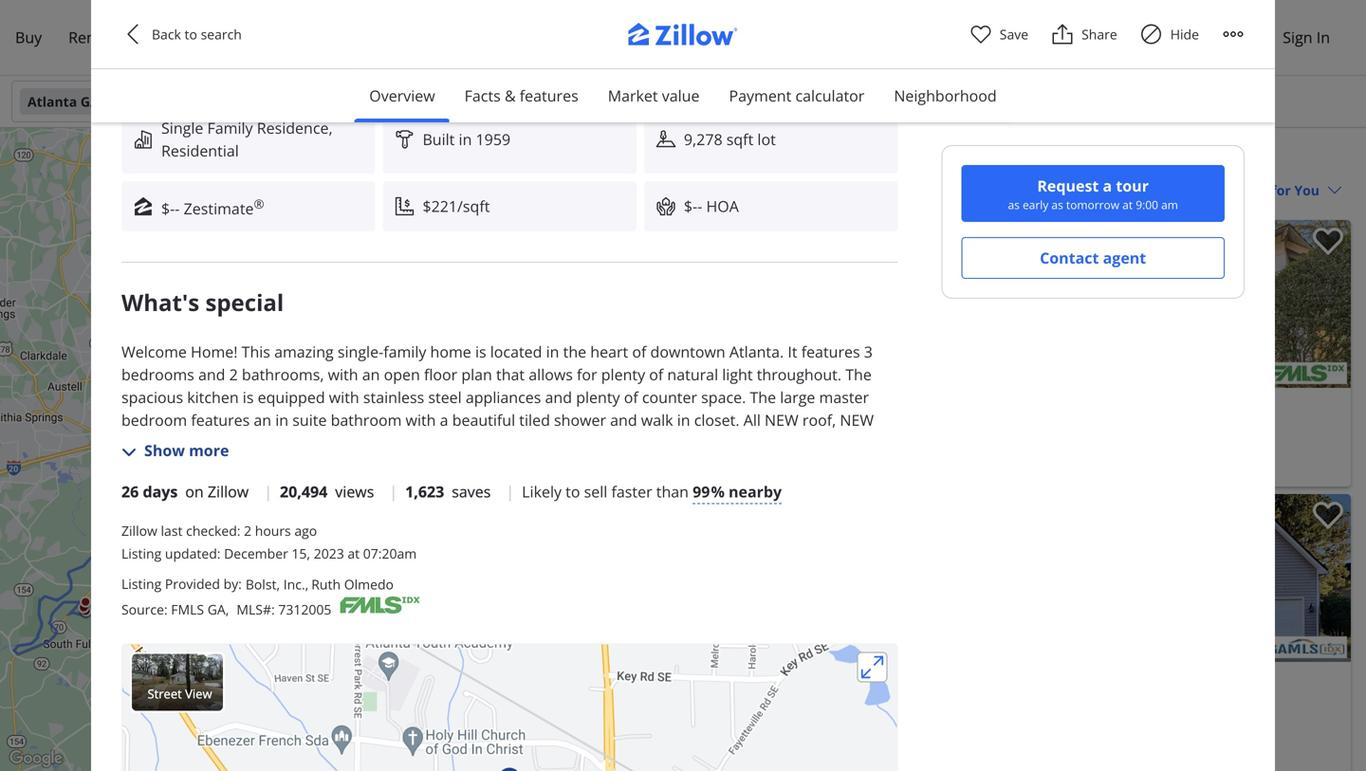 Task type: vqa. For each thing, say whether or not it's contained in the screenshot.


Task type: describe. For each thing, give the bounding box(es) containing it.
save this home image
[[1313, 228, 1343, 256]]

valley
[[170, 5, 221, 31]]

save this home button for 14 days on zillow
[[1298, 220, 1351, 273]]

1 horizontal spatial view
[[226, 5, 268, 31]]

atlanta ga
[[28, 93, 99, 111]]

1,375
[[766, 695, 800, 713]]

heart image
[[969, 23, 992, 46]]

checked:
[[186, 522, 240, 540]]

99 %
[[693, 481, 725, 502]]

chevron down image up save this home icon
[[1327, 183, 1342, 198]]

this property on the map button
[[122, 645, 897, 771]]

hammer image
[[394, 129, 415, 150]]

sign
[[1283, 27, 1313, 47]]

2 horizontal spatial on
[[1075, 229, 1089, 245]]

atlanta, for nw,
[[802, 718, 850, 736]]

terms
[[504, 760, 530, 771]]

- right 1,292 sqft on the bottom of page
[[831, 421, 835, 439]]

december
[[224, 544, 288, 562]]

advertise
[[1127, 27, 1193, 47]]

2 house from the top
[[838, 695, 878, 713]]

main navigation
[[0, 0, 1366, 76]]

remove boundary button
[[463, 143, 639, 181]]

residential
[[161, 140, 239, 161]]

request a tour as early as tomorrow at 9:00 am
[[1008, 176, 1178, 213]]

results
[[711, 180, 755, 198]]

hoa
[[706, 196, 739, 216]]

manage
[[988, 27, 1044, 47]]

main content containing atlanta ga real estate & homes for sale
[[655, 128, 1366, 771]]

3 bds
[[677, 421, 711, 439]]

chevron down image inside show more button
[[121, 445, 137, 460]]

market value button
[[593, 69, 715, 122]]

advertise link
[[1114, 16, 1206, 60]]

street
[[147, 685, 182, 702]]

$339,000
[[677, 668, 759, 694]]

bethel
[[711, 718, 751, 736]]

what's
[[121, 287, 199, 318]]

help link
[[1208, 16, 1268, 60]]

estate
[[821, 146, 878, 172]]

listing inside zillow last checked:  2 hours ago listing updated: december 15, 2023 at 07:20am
[[121, 544, 161, 562]]

rent link
[[55, 16, 114, 60]]

- up 2078 bethel dr nw, atlanta, ga 30314 link
[[831, 695, 835, 713]]

1 house from the top
[[838, 421, 878, 439]]

& inside main content
[[883, 146, 897, 172]]

property images, use arrow keys to navigate, image 1 of 15 group
[[1014, 494, 1351, 666]]

pre-
[[313, 57, 343, 77]]

listing provided by: bolst, inc. , ruth olmedo
[[121, 575, 394, 593]]

lot
[[757, 129, 776, 149]]

show
[[144, 440, 185, 460]]

family
[[207, 118, 253, 138]]

1 chevron down image from the left
[[380, 94, 395, 109]]

1 - house for sale from the top
[[831, 421, 927, 439]]

1 ba from the top
[[736, 421, 752, 439]]

zillow logo image
[[133, 196, 154, 217]]

zillow inside listed status list
[[208, 481, 249, 502]]

what's special
[[121, 287, 284, 318]]

2 for from the top
[[881, 695, 899, 713]]

terms of use
[[504, 760, 559, 771]]

overview button
[[354, 69, 450, 122]]

chevron down image up report
[[561, 731, 574, 745]]

use
[[543, 760, 559, 771]]

show more
[[144, 440, 229, 460]]

skip link list tab list
[[354, 69, 1012, 123]]

3d tour
[[696, 503, 744, 519]]

1959
[[476, 129, 511, 149]]

share
[[1082, 25, 1117, 43]]

shortcuts
[[337, 760, 378, 771]]

1041 valley view rd se,
[[121, 5, 327, 31]]

minus image
[[609, 725, 629, 745]]

chevron down image down built
[[430, 155, 445, 170]]

zillow up agent
[[1092, 229, 1126, 245]]

calculator
[[795, 85, 865, 106]]

street view button
[[132, 654, 223, 711]]

atlanta ga real estate & homes for sale
[[674, 146, 1043, 172]]

9:00
[[1136, 197, 1158, 213]]

request
[[1037, 176, 1099, 196]]

sell
[[584, 481, 608, 502]]

zillow inside zillow last checked:  2 hours ago listing updated: december 15, 2023 at 07:20am
[[121, 522, 157, 540]]

terms of use link
[[504, 760, 559, 771]]

saves
[[452, 481, 491, 502]]

$- for $-- hoa
[[684, 196, 697, 216]]

facts & features
[[465, 85, 578, 106]]

sign in link
[[1270, 16, 1343, 60]]

than
[[656, 481, 689, 502]]

| for | 20,494 views
[[264, 481, 272, 502]]

chevron right image
[[1319, 293, 1342, 315]]

26 days on zillow inside listed status list
[[121, 481, 249, 502]]

hide
[[1170, 25, 1199, 43]]

ga inside filters element
[[80, 93, 99, 111]]

bolst,
[[246, 575, 280, 593]]

rentals
[[1048, 27, 1100, 47]]

| 1,623 saves
[[389, 481, 491, 502]]

data
[[410, 760, 429, 771]]

boundary
[[537, 153, 601, 171]]

2 ba from the top
[[736, 695, 752, 713]]

early
[[1023, 197, 1049, 213]]

500k link
[[312, 516, 349, 533]]

2 vertical spatial 2
[[725, 695, 733, 713]]

special
[[205, 287, 284, 318]]

back
[[152, 25, 181, 43]]

446
[[1022, 444, 1045, 462]]

1 horizontal spatial on
[[730, 229, 745, 245]]

15,
[[292, 544, 310, 562]]

ruth
[[311, 575, 341, 593]]

$- for $-- zestimate ®
[[161, 198, 175, 219]]

hide image
[[1140, 23, 1163, 46]]

at inside zillow last checked:  2 hours ago listing updated: december 15, 2023 at 07:20am
[[348, 544, 360, 562]]

manage rentals
[[988, 27, 1100, 47]]

26 days on zillow inside main content
[[685, 229, 781, 245]]

map
[[608, 760, 627, 771]]

1 for from the top
[[881, 421, 899, 439]]

tour
[[1116, 176, 1149, 196]]

the
[[765, 739, 782, 752]]

lot image
[[655, 129, 676, 150]]

1,623
[[405, 481, 444, 502]]

9,278
[[684, 129, 723, 149]]

30314
[[875, 718, 913, 736]]

likely
[[522, 481, 562, 502]]

agent
[[1103, 248, 1146, 268]]

1 sale from the top
[[903, 421, 927, 439]]

2 - house for sale from the top
[[831, 695, 927, 713]]

3
[[677, 421, 685, 439]]

chevron left image
[[1024, 293, 1046, 315]]

chevron left image
[[121, 23, 144, 46]]

in
[[1317, 27, 1330, 47]]

- inside $-- zestimate ®
[[175, 198, 180, 219]]

keyboard
[[295, 760, 335, 771]]

2078 bethel dr nw, atlanta, ga 30314 link
[[677, 715, 999, 738]]

home loans link
[[165, 16, 281, 60]]

loans
[[226, 27, 268, 47]]



Task type: locate. For each thing, give the bounding box(es) containing it.
atlanta for atlanta ga real estate & homes for sale
[[674, 146, 740, 172]]

1 vertical spatial 26
[[121, 481, 139, 502]]

©2024
[[431, 760, 460, 771]]

real
[[777, 146, 816, 172]]

on down show more
[[185, 481, 204, 502]]

-
[[697, 196, 702, 216], [175, 198, 180, 219], [831, 421, 835, 439], [831, 695, 835, 713]]

2 listing from the top
[[121, 575, 161, 593]]

9,278 sqft lot
[[684, 129, 776, 149]]

0 vertical spatial 2
[[725, 421, 733, 439]]

atlanta, up collective
[[802, 718, 850, 736]]

house type image
[[133, 129, 154, 150]]

0 horizontal spatial &
[[505, 85, 516, 106]]

sqft right 1,292
[[803, 421, 827, 439]]

0 horizontal spatial 26 days on zillow
[[121, 481, 249, 502]]

remove
[[480, 153, 533, 171]]

days inside listed status list
[[143, 481, 178, 502]]

save this home image
[[969, 228, 999, 256], [1313, 502, 1343, 530]]

save this home image inside button
[[969, 228, 999, 256]]

edit image
[[257, 58, 273, 73]]

1 vertical spatial sqft
[[803, 421, 827, 439]]

1,292 sqft
[[766, 421, 827, 439]]

buy
[[15, 27, 42, 47]]

3d
[[699, 503, 714, 519]]

sqft inside main content
[[803, 421, 827, 439]]

1 vertical spatial at
[[348, 544, 360, 562]]

a left map
[[601, 760, 606, 771]]

2078 bethel dr nw, atlanta, ga 30314 image
[[670, 494, 1007, 662]]

to right "back"
[[185, 25, 197, 43]]

1 vertical spatial house
[[838, 695, 878, 713]]

1 horizontal spatial at
[[1123, 197, 1133, 213]]

0 horizontal spatial as
[[1008, 197, 1020, 213]]

0 horizontal spatial atlanta
[[28, 93, 77, 111]]

bds right 3
[[688, 421, 711, 439]]

| for | likely to sell faster than 99 % nearby
[[506, 481, 514, 502]]

1 vertical spatial a
[[601, 760, 606, 771]]

3 | from the left
[[506, 481, 514, 502]]

house right 1,292 sqft on the bottom of page
[[838, 421, 878, 439]]

1 horizontal spatial ,
[[305, 575, 309, 593]]

2 horizontal spatial days
[[1045, 229, 1072, 245]]

446 holderness st sw, atlanta, ga 30310 image
[[1014, 220, 1351, 388], [1266, 362, 1347, 384]]

| left the 'likely'
[[506, 481, 514, 502]]

three dimensional image
[[685, 506, 696, 517]]

1 vertical spatial ba
[[736, 695, 752, 713]]

more image
[[1222, 23, 1245, 46]]

1 vertical spatial view
[[185, 685, 212, 702]]

2 ba
[[725, 421, 752, 439], [725, 695, 752, 713]]

days up last at left
[[143, 481, 178, 502]]

1041 valley view rd se, atlanta, ga 30315 image
[[670, 220, 1007, 388]]

listing down last at left
[[121, 544, 161, 562]]

listing inside listing provided by: bolst, inc. , ruth olmedo
[[121, 575, 161, 593]]

luxury
[[841, 739, 876, 752]]

price square feet image
[[394, 196, 415, 217]]

atlanta, inside the 2078 bethel dr nw, atlanta, ga 30314 mls id #10232109, the collective luxury real est
[[802, 718, 850, 736]]

- house for sale right 1,292 sqft on the bottom of page
[[831, 421, 927, 439]]

sqft left lot
[[727, 129, 754, 149]]

®
[[254, 195, 264, 213]]

1 horizontal spatial |
[[389, 481, 398, 502]]

bds up 2078
[[688, 695, 711, 713]]

main content
[[655, 128, 1366, 771]]

at inside request a tour as early as tomorrow at 9:00 am
[[1123, 197, 1133, 213]]

1 horizontal spatial to
[[566, 481, 580, 502]]

, left 'ruth'
[[305, 575, 309, 593]]

contact agent button
[[961, 237, 1225, 279]]

2 horizontal spatial chevron down image
[[679, 94, 694, 109]]

zillow down results
[[748, 229, 781, 245]]

zillow last checked:  2 hours ago listing updated: december 15, 2023 at 07:20am
[[121, 522, 417, 562]]

2 chevron down image from the left
[[501, 94, 516, 109]]

0 vertical spatial bds
[[688, 421, 711, 439]]

2 ba down "$284,900"
[[725, 421, 752, 439]]

446 holderness st sw, atlanta, ga 30310 link
[[1022, 441, 1343, 464]]

320k
[[177, 682, 202, 696]]

ga up luxury
[[853, 718, 871, 736]]

provided
[[165, 575, 220, 593]]

2,923 results
[[674, 180, 755, 198]]

2 up "bethel"
[[725, 695, 733, 713]]

olmedo
[[344, 575, 394, 593]]

0 horizontal spatial a
[[601, 760, 606, 771]]

1 as from the left
[[1008, 197, 1020, 213]]

google image
[[5, 747, 67, 771]]

updated:
[[165, 544, 221, 562]]

plus image
[[609, 676, 629, 696]]

zillow logo image
[[607, 23, 759, 56]]

to inside listed status list
[[566, 481, 580, 502]]

search
[[201, 25, 242, 43]]

26 inside listed status list
[[121, 481, 139, 502]]

chevron down image up estate on the right top of the page
[[826, 94, 842, 109]]

hoa image
[[655, 196, 676, 217]]

2 bds from the top
[[688, 695, 711, 713]]

ga
[[80, 93, 99, 111], [745, 146, 772, 172], [1215, 444, 1233, 462], [208, 600, 226, 618], [853, 718, 871, 736]]

1 horizontal spatial as
[[1052, 197, 1063, 213]]

chevron down image up homes
[[941, 94, 957, 109]]

0 horizontal spatial days
[[143, 481, 178, 502]]

1 vertical spatial listing
[[121, 575, 161, 593]]

for
[[971, 146, 1000, 172]]

2,923
[[674, 180, 708, 198]]

1 horizontal spatial atlanta,
[[1164, 444, 1211, 462]]

source: fmls ga , mls#: 7312005
[[121, 600, 331, 618]]

zillow up checked:
[[208, 481, 249, 502]]

home
[[179, 27, 222, 47]]

1 vertical spatial 2
[[244, 522, 252, 540]]

0 vertical spatial save this home image
[[969, 228, 999, 256]]

house up 2078 bethel dr nw, atlanta, ga 30314 link
[[838, 695, 878, 713]]

0 horizontal spatial save this home image
[[969, 228, 999, 256]]

for up 30314 at the bottom right of page
[[881, 695, 899, 713]]

chevron right image inside property images, use arrow keys to navigate, image 1 of 31 group
[[974, 293, 997, 315]]

on down the hoa
[[730, 229, 745, 245]]

0 horizontal spatial atlanta,
[[802, 718, 850, 736]]

atlanta up 2,923 results
[[674, 146, 740, 172]]

0 horizontal spatial 26
[[121, 481, 139, 502]]

payment calculator button
[[714, 69, 880, 122]]

to left sell
[[566, 481, 580, 502]]

2023
[[314, 544, 344, 562]]

:
[[162, 57, 166, 77]]

on inside listed status list
[[185, 481, 204, 502]]

3 chevron down image from the left
[[679, 94, 694, 109]]

26 days on zillow down show more
[[121, 481, 249, 502]]

0 horizontal spatial chevron right image
[[974, 293, 997, 315]]

ga left 30310
[[1215, 444, 1233, 462]]

back to search link
[[121, 23, 264, 46]]

2 down "$284,900"
[[725, 421, 733, 439]]

chevron right image inside property images, use arrow keys to navigate, image 1 of 15 group
[[1319, 567, 1342, 590]]

property images, use arrow keys to navigate, image 1 of 29 group
[[670, 494, 1007, 666]]

0 vertical spatial ,
[[305, 575, 309, 593]]

,
[[305, 575, 309, 593], [226, 600, 229, 618]]

save
[[1000, 25, 1029, 43]]

map data ©2024 google
[[389, 760, 492, 771]]

0 horizontal spatial $-
[[161, 198, 175, 219]]

property images, use arrow keys to navigate, image 1 of 28 group
[[1014, 220, 1351, 392]]

& right estate on the right top of the page
[[883, 146, 897, 172]]

0 vertical spatial 26 days on zillow
[[685, 229, 781, 245]]

home loans
[[179, 27, 268, 47]]

1 vertical spatial atlanta
[[674, 146, 740, 172]]

a up tomorrow
[[1103, 176, 1112, 196]]

1 vertical spatial chevron right image
[[1319, 567, 1342, 590]]

a inside request a tour as early as tomorrow at 9:00 am
[[1103, 176, 1112, 196]]

0 vertical spatial &
[[505, 85, 516, 106]]

a for report
[[601, 760, 606, 771]]

0 horizontal spatial ,
[[226, 600, 229, 618]]

0 vertical spatial - house for sale
[[831, 421, 927, 439]]

1 horizontal spatial sqft
[[803, 421, 827, 439]]

days right 14
[[1045, 229, 1072, 245]]

1 vertical spatial for
[[881, 695, 899, 713]]

| left 1,623
[[389, 481, 398, 502]]

by:
[[224, 575, 242, 593]]

save this home image for property images, use arrow keys to navigate, image 1 of 31 group
[[969, 228, 999, 256]]

ba
[[736, 421, 752, 439], [736, 695, 752, 713]]

for
[[881, 421, 899, 439], [881, 695, 899, 713]]

payment
[[729, 85, 792, 106]]

& inside button
[[505, 85, 516, 106]]

26 days on zillow down the hoa
[[685, 229, 781, 245]]

0 horizontal spatial |
[[264, 481, 272, 502]]

atlanta, right sw,
[[1164, 444, 1211, 462]]

chevron down image
[[826, 94, 842, 109], [941, 94, 957, 109], [430, 155, 445, 170], [1327, 183, 1342, 198], [121, 445, 137, 460], [561, 731, 574, 745]]

map region
[[0, 47, 666, 771]]

- right zillow logo
[[175, 198, 180, 219]]

1 horizontal spatial 26
[[685, 229, 698, 245]]

1 horizontal spatial save this home image
[[1313, 502, 1343, 530]]

- house for sale up 30314 at the bottom right of page
[[831, 695, 927, 713]]

1 2 ba from the top
[[725, 421, 752, 439]]

1 vertical spatial to
[[566, 481, 580, 502]]

sw,
[[1137, 444, 1160, 462]]

neighborhood button
[[879, 69, 1012, 122]]

as down request
[[1052, 197, 1063, 213]]

0 horizontal spatial sqft
[[727, 129, 754, 149]]

0 vertical spatial sale
[[903, 421, 927, 439]]

mls logo image
[[339, 596, 421, 615]]

market value
[[608, 85, 700, 106]]

days down $-- hoa
[[701, 229, 727, 245]]

chevron down image
[[380, 94, 395, 109], [501, 94, 516, 109], [679, 94, 694, 109]]

atlanta, for sw,
[[1164, 444, 1211, 462]]

sqft for 1,292
[[803, 421, 827, 439]]

1 vertical spatial bds
[[688, 695, 711, 713]]

2078 bethel dr nw, atlanta, ga 30314 mls id #10232109, the collective luxury real est
[[677, 718, 919, 752]]

1 horizontal spatial chevron down image
[[501, 94, 516, 109]]

26 days on zillow
[[685, 229, 781, 245], [121, 481, 249, 502]]

26 inside main content
[[685, 229, 698, 245]]

report
[[571, 760, 598, 771]]

2 up december on the bottom left
[[244, 522, 252, 540]]

listing up the source:
[[121, 575, 161, 593]]

back to search
[[152, 25, 242, 43]]

0 vertical spatial atlanta
[[28, 93, 77, 111]]

| left the 20,494
[[264, 481, 272, 502]]

bds
[[688, 421, 711, 439], [688, 695, 711, 713]]

listed status list
[[121, 480, 898, 504]]

property images, use arrow keys to navigate, image 1 of 31 group
[[670, 220, 1007, 392]]

ga right fmls
[[208, 600, 226, 618]]

1 horizontal spatial $-
[[684, 196, 697, 216]]

1 listing from the top
[[121, 544, 161, 562]]

$- inside $-- zestimate ®
[[161, 198, 175, 219]]

1 horizontal spatial 26 days on zillow
[[685, 229, 781, 245]]

$- right hoa 'icon'
[[684, 196, 697, 216]]

mls#:
[[237, 600, 275, 618]]

0 horizontal spatial chevron down image
[[380, 94, 395, 109]]

0 vertical spatial 26
[[685, 229, 698, 245]]

as left early
[[1008, 197, 1020, 213]]

1041
[[121, 5, 165, 31]]

this property on the map image
[[498, 768, 521, 771]]

view inside button
[[185, 685, 212, 702]]

nearby
[[729, 481, 782, 502]]

1 bds from the top
[[688, 421, 711, 439]]

get
[[282, 57, 309, 77]]

for right 1,292 sqft on the bottom of page
[[881, 421, 899, 439]]

source:
[[121, 600, 168, 618]]

rd
[[273, 5, 296, 31]]

save this home button for 26 days on zillow
[[953, 220, 1007, 273]]

0 horizontal spatial at
[[348, 544, 360, 562]]

atlanta for atlanta ga
[[28, 93, 77, 111]]

ga down the rent link
[[80, 93, 99, 111]]

sign in
[[1283, 27, 1330, 47]]

0 vertical spatial house
[[838, 421, 878, 439]]

$1,726/mo
[[170, 57, 248, 77]]

single family residence, residential
[[161, 118, 333, 161]]

0 vertical spatial listing
[[121, 544, 161, 562]]

a for request
[[1103, 176, 1112, 196]]

manage rentals link
[[974, 16, 1114, 60]]

$- right zillow logo
[[161, 198, 175, 219]]

0 vertical spatial view
[[226, 5, 268, 31]]

1 vertical spatial &
[[883, 146, 897, 172]]

1 vertical spatial save this home image
[[1313, 502, 1343, 530]]

sqft for 9,278
[[727, 129, 754, 149]]

hours
[[255, 522, 291, 540]]

0 vertical spatial chevron right image
[[974, 293, 997, 315]]

ga inside the 2078 bethel dr nw, atlanta, ga 30314 mls id #10232109, the collective luxury real est
[[853, 718, 871, 736]]

at left 9:00
[[1123, 197, 1133, 213]]

get pre-qualified link
[[282, 56, 410, 79]]

zillow left last at left
[[121, 522, 157, 540]]

view
[[226, 5, 268, 31], [185, 685, 212, 702]]

2 2 ba from the top
[[725, 695, 752, 713]]

chevron down image left show
[[121, 445, 137, 460]]

facts
[[465, 85, 501, 106]]

single
[[161, 118, 203, 138]]

&
[[505, 85, 516, 106], [883, 146, 897, 172]]

2 as from the left
[[1052, 197, 1063, 213]]

1 vertical spatial sale
[[903, 695, 927, 713]]

& right facts
[[505, 85, 516, 106]]

0 vertical spatial for
[[881, 421, 899, 439]]

0 vertical spatial sqft
[[727, 129, 754, 149]]

0 vertical spatial ba
[[736, 421, 752, 439]]

0 vertical spatial atlanta,
[[1164, 444, 1211, 462]]

446 holderness st sw, atlanta, ga 30310
[[1022, 444, 1274, 462]]

7312005
[[278, 600, 331, 618]]

rent
[[68, 27, 101, 47]]

2 horizontal spatial |
[[506, 481, 514, 502]]

filters element
[[0, 76, 1366, 128]]

on up "contact agent"
[[1075, 229, 1089, 245]]

atlanta down buy link
[[28, 93, 77, 111]]

0 horizontal spatial to
[[185, 25, 197, 43]]

ba down "$284,900"
[[736, 421, 752, 439]]

2 sale from the top
[[903, 695, 927, 713]]

0 vertical spatial to
[[185, 25, 197, 43]]

payment calculator
[[729, 85, 865, 106]]

1 horizontal spatial &
[[883, 146, 897, 172]]

4864 antelope cv, atlanta, ga 30349 image
[[1014, 494, 1351, 662], [1266, 637, 1347, 658]]

overview
[[369, 85, 435, 106]]

at right 2023
[[348, 544, 360, 562]]

1 horizontal spatial chevron right image
[[1319, 567, 1342, 590]]

$-- zestimate ®
[[161, 195, 264, 219]]

0 vertical spatial 2 ba
[[725, 421, 752, 439]]

save this home image for property images, use arrow keys to navigate, image 1 of 15 group
[[1313, 502, 1343, 530]]

2 inside zillow last checked:  2 hours ago listing updated: december 15, 2023 at 07:20am
[[244, 522, 252, 540]]

: $1,726/mo
[[162, 57, 248, 77]]

1 vertical spatial atlanta,
[[802, 718, 850, 736]]

1 horizontal spatial days
[[701, 229, 727, 245]]

320k link
[[171, 681, 208, 698]]

1 vertical spatial - house for sale
[[831, 695, 927, 713]]

atlanta inside filters element
[[28, 93, 77, 111]]

share image
[[1051, 23, 1074, 46]]

0 horizontal spatial view
[[185, 685, 212, 702]]

| 20,494 views
[[264, 481, 374, 502]]

ga left real
[[745, 146, 772, 172]]

0 vertical spatial a
[[1103, 176, 1112, 196]]

| for | 1,623 saves
[[389, 481, 398, 502]]

0 vertical spatial at
[[1123, 197, 1133, 213]]

1 | from the left
[[264, 481, 272, 502]]

1 vertical spatial ,
[[226, 600, 229, 618]]

built
[[423, 129, 455, 149]]

26 down $-- hoa
[[685, 229, 698, 245]]

1 horizontal spatial a
[[1103, 176, 1112, 196]]

atlanta inside main content
[[674, 146, 740, 172]]

1 vertical spatial 26 days on zillow
[[121, 481, 249, 502]]

0 horizontal spatial on
[[185, 481, 204, 502]]

st
[[1122, 444, 1134, 462]]

- left the hoa
[[697, 196, 702, 216]]

keyboard shortcuts
[[295, 760, 378, 771]]

expand image
[[857, 652, 887, 682]]

ba up "bethel"
[[736, 695, 752, 713]]

1 vertical spatial 2 ba
[[725, 695, 752, 713]]

contact
[[1040, 248, 1099, 268]]

, inside listing provided by: bolst, inc. , ruth olmedo
[[305, 575, 309, 593]]

1 horizontal spatial atlanta
[[674, 146, 740, 172]]

built in 1959
[[423, 129, 511, 149]]

2 ba up "bethel"
[[725, 695, 752, 713]]

views
[[335, 481, 374, 502]]

26 down show more button
[[121, 481, 139, 502]]

2 | from the left
[[389, 481, 398, 502]]

#10232109,
[[711, 739, 763, 752]]

chevron right image
[[974, 293, 997, 315], [1319, 567, 1342, 590]]

, down by:
[[226, 600, 229, 618]]



